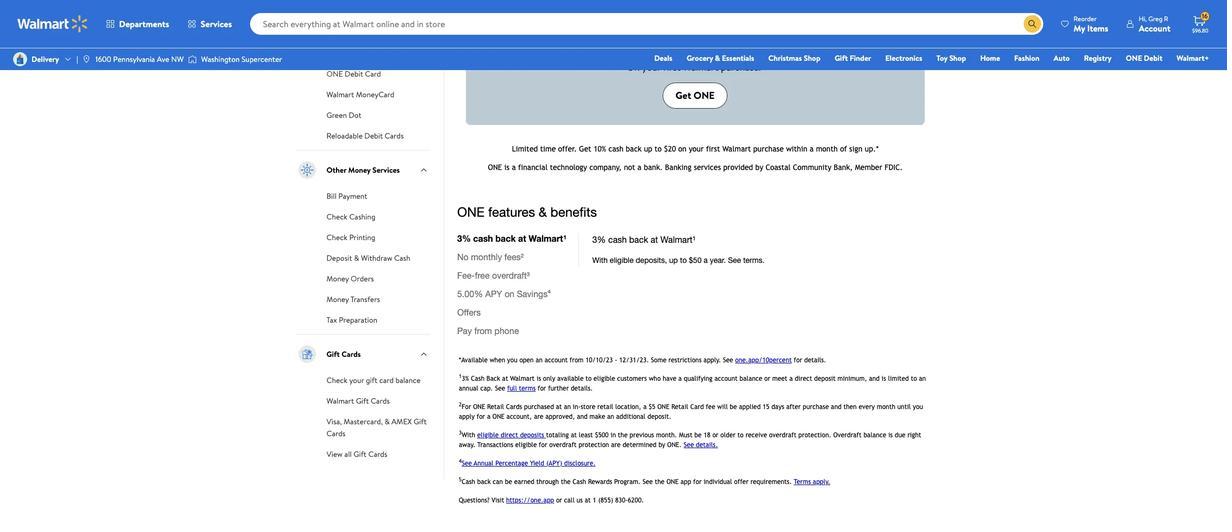 Task type: describe. For each thing, give the bounding box(es) containing it.
walmart moneycard link
[[327, 88, 395, 100]]

money for transfers
[[327, 294, 349, 305]]

green dot link
[[327, 109, 362, 121]]

one debit link
[[1122, 52, 1168, 64]]

gift cards image
[[296, 344, 318, 366]]

& inside join one & get 10% cash back on your first walmart purchase.*
[[658, 32, 670, 56]]

capital
[[327, 48, 350, 59]]

get
[[674, 32, 699, 56]]

electronics link
[[881, 52, 928, 64]]

supercenter
[[242, 54, 282, 65]]

check cashing link
[[327, 210, 376, 222]]

your inside join one & get 10% cash back on your first walmart purchase.*
[[642, 60, 661, 74]]

walmart up visa,
[[327, 396, 354, 407]]

grocery
[[687, 53, 714, 64]]

check your gift card balance link
[[327, 374, 421, 386]]

gift inside "visa, mastercard, & amex gift cards"
[[414, 417, 427, 428]]

get
[[676, 88, 692, 102]]

deposit & withdraw cash link
[[327, 252, 411, 264]]

money for orders
[[327, 274, 349, 284]]

christmas
[[769, 53, 802, 64]]

deals
[[655, 53, 673, 64]]

visa,
[[327, 417, 342, 428]]

debit up one
[[357, 22, 375, 33]]

reloadable debit cards link
[[327, 129, 404, 141]]

walmart up card
[[368, 48, 395, 59]]

one debit card link
[[327, 67, 381, 79]]

 image for washington supercenter
[[188, 54, 197, 65]]

first
[[664, 60, 681, 74]]

capital one walmart rewards® link
[[327, 47, 427, 59]]

registry
[[1085, 53, 1112, 64]]

other money services image
[[296, 159, 318, 181]]

services button
[[178, 11, 241, 37]]

one right registry
[[1126, 53, 1143, 64]]

tax preparation link
[[327, 314, 378, 326]]

ave
[[157, 54, 169, 65]]

 image for delivery
[[13, 52, 27, 66]]

gift inside "link"
[[354, 449, 367, 460]]

0 horizontal spatial your
[[349, 375, 364, 386]]

get one
[[676, 88, 715, 102]]

cards down card
[[371, 396, 390, 407]]

preparation
[[339, 315, 378, 326]]

walmart moneycard
[[327, 89, 395, 100]]

walmart inside join one & get 10% cash back on your first walmart purchase.*
[[683, 60, 719, 74]]

pennsylvania
[[113, 54, 155, 65]]

delivery
[[32, 54, 59, 65]]

reloadable debit cards
[[327, 131, 404, 141]]

tax
[[327, 315, 337, 326]]

check for check printing
[[327, 232, 348, 243]]

walmart up "green dot" link
[[327, 89, 354, 100]]

departments button
[[97, 11, 178, 37]]

registry link
[[1080, 52, 1117, 64]]

cards up the check your gift card balance link
[[342, 349, 361, 360]]

one
[[352, 48, 366, 59]]

greg
[[1149, 14, 1163, 23]]

all
[[345, 449, 352, 460]]

|
[[77, 54, 78, 65]]

& inside "visa, mastercard, & amex gift cards"
[[385, 417, 390, 428]]

services inside services dropdown button
[[201, 18, 232, 30]]

cards inside "visa, mastercard, & amex gift cards"
[[327, 429, 346, 439]]

cards inside "link"
[[369, 449, 388, 460]]

departments
[[119, 18, 169, 30]]

1600
[[95, 54, 111, 65]]

shop for toy shop
[[950, 53, 967, 64]]

deposit
[[327, 253, 352, 264]]

money orders
[[327, 274, 374, 284]]

debit for reloadable debit cards
[[365, 131, 383, 141]]

grocery & essentials link
[[682, 52, 760, 64]]

gift finder
[[835, 53, 872, 64]]

amex
[[392, 417, 412, 428]]

my
[[1074, 22, 1086, 34]]

money orders link
[[327, 272, 374, 284]]

reloadable
[[327, 131, 363, 141]]

toy
[[937, 53, 948, 64]]

cashing
[[349, 212, 376, 222]]

0 vertical spatial money
[[348, 165, 371, 176]]

walmart gift cards
[[327, 396, 390, 407]]

1600 pennsylvania ave nw
[[95, 54, 184, 65]]

capital one walmart rewards®
[[327, 48, 427, 59]]

shop for christmas shop
[[804, 53, 821, 64]]

Walmart Site-Wide search field
[[250, 13, 1044, 35]]

finder
[[850, 53, 872, 64]]

walmart+ link
[[1173, 52, 1215, 64]]

check your gift card balance
[[327, 375, 421, 386]]

green
[[327, 110, 347, 121]]

transfers
[[351, 294, 380, 305]]

view
[[327, 449, 343, 460]]



Task type: locate. For each thing, give the bounding box(es) containing it.
credit
[[327, 22, 348, 33]]

withdraw
[[361, 253, 393, 264]]

back
[[774, 32, 810, 56]]

services up washington
[[201, 18, 232, 30]]

money right the other
[[348, 165, 371, 176]]

gift right gift cards image
[[327, 349, 340, 360]]

 image
[[82, 55, 91, 64]]

other money services
[[327, 165, 400, 176]]

auto
[[1054, 53, 1070, 64]]

christmas shop
[[769, 53, 821, 64]]

items
[[1088, 22, 1109, 34]]

payment
[[339, 191, 368, 202]]

0 horizontal spatial  image
[[13, 52, 27, 66]]

nw
[[171, 54, 184, 65]]

 image right nw
[[188, 54, 197, 65]]

moneycard
[[356, 89, 395, 100]]

one debit
[[1126, 53, 1163, 64]]

one down capital
[[327, 68, 343, 79]]

1 horizontal spatial  image
[[188, 54, 197, 65]]

walmart+
[[1177, 53, 1210, 64]]

balance
[[396, 375, 421, 386]]

your
[[642, 60, 661, 74], [349, 375, 364, 386]]

& left get
[[658, 32, 670, 56]]

shop right christmas
[[804, 53, 821, 64]]

clear search field text image
[[1011, 19, 1020, 28]]

one inside join one & get 10% cash back on your first walmart purchase.*
[[616, 32, 654, 56]]

1 vertical spatial money
[[327, 274, 349, 284]]

& left the amex at the bottom
[[385, 417, 390, 428]]

card
[[365, 68, 381, 79]]

debit down the account
[[1145, 53, 1163, 64]]

& inside 'link'
[[715, 53, 721, 64]]

bill payment
[[327, 191, 368, 202]]

debit left card
[[345, 68, 363, 79]]

shop inside christmas shop link
[[804, 53, 821, 64]]

toy shop link
[[932, 52, 972, 64]]

cards down "visa, mastercard, & amex gift cards" on the left bottom of page
[[369, 449, 388, 460]]

 image left delivery
[[13, 52, 27, 66]]

money up "tax"
[[327, 294, 349, 305]]

green dot
[[327, 110, 362, 121]]

hi,
[[1140, 14, 1147, 23]]

other
[[327, 165, 347, 176]]

credit & debit image
[[296, 16, 318, 38]]

gift cards
[[327, 349, 361, 360]]

gift right the amex at the bottom
[[414, 417, 427, 428]]

toy shop
[[937, 53, 967, 64]]

electronics
[[886, 53, 923, 64]]

check for check your gift card balance
[[327, 375, 348, 386]]

$96.80
[[1193, 27, 1209, 34]]

 image
[[13, 52, 27, 66], [188, 54, 197, 65]]

credit & debit
[[327, 22, 375, 33]]

money
[[348, 165, 371, 176], [327, 274, 349, 284], [327, 294, 349, 305]]

dot
[[349, 110, 362, 121]]

1 vertical spatial services
[[373, 165, 400, 176]]

1 shop from the left
[[804, 53, 821, 64]]

deposit & withdraw cash
[[327, 253, 411, 264]]

2 shop from the left
[[950, 53, 967, 64]]

debit right the reloadable
[[365, 131, 383, 141]]

tax preparation
[[327, 315, 378, 326]]

printing
[[349, 232, 376, 243]]

search icon image
[[1029, 20, 1037, 28]]

mastercard,
[[344, 417, 383, 428]]

rewards®
[[397, 48, 427, 59]]

cash
[[394, 253, 411, 264]]

one
[[616, 32, 654, 56], [1126, 53, 1143, 64], [327, 68, 343, 79], [694, 88, 715, 102]]

one right the get
[[694, 88, 715, 102]]

0 vertical spatial services
[[201, 18, 232, 30]]

your left gift
[[349, 375, 364, 386]]

check cashing
[[327, 212, 376, 222]]

check printing link
[[327, 231, 376, 243]]

check
[[327, 212, 348, 222], [327, 232, 348, 243], [327, 375, 348, 386]]

essentials
[[722, 53, 755, 64]]

services down 'reloadable debit cards'
[[373, 165, 400, 176]]

16
[[1203, 12, 1209, 21]]

cards down visa,
[[327, 429, 346, 439]]

bill
[[327, 191, 337, 202]]

walmart gift cards link
[[327, 395, 390, 407]]

3 check from the top
[[327, 375, 348, 386]]

one inside button
[[694, 88, 715, 102]]

join
[[581, 32, 612, 56]]

account
[[1140, 22, 1171, 34]]

walmart
[[368, 48, 395, 59], [683, 60, 719, 74], [327, 89, 354, 100], [327, 396, 354, 407]]

fashion
[[1015, 53, 1040, 64]]

check printing
[[327, 232, 376, 243]]

your right on
[[642, 60, 661, 74]]

check for check cashing
[[327, 212, 348, 222]]

debit for one debit card
[[345, 68, 363, 79]]

2 check from the top
[[327, 232, 348, 243]]

home
[[981, 53, 1001, 64]]

gift left finder
[[835, 53, 848, 64]]

10%
[[703, 32, 732, 56]]

& for credit & debit
[[350, 22, 355, 33]]

debit for one debit
[[1145, 53, 1163, 64]]

visa, mastercard, & amex gift cards link
[[327, 416, 427, 439]]

deals link
[[650, 52, 678, 64]]

walmart down get
[[683, 60, 719, 74]]

& right grocery
[[715, 53, 721, 64]]

0 horizontal spatial services
[[201, 18, 232, 30]]

grocery & essentials
[[687, 53, 755, 64]]

r
[[1165, 14, 1169, 23]]

& for grocery & essentials
[[715, 53, 721, 64]]

& right deposit
[[354, 253, 359, 264]]

check up deposit
[[327, 232, 348, 243]]

home link
[[976, 52, 1006, 64]]

& for deposit & withdraw cash
[[354, 253, 359, 264]]

washington
[[201, 54, 240, 65]]

join one & get 10% cash back on your first walmart purchase.*
[[581, 32, 810, 74]]

shop
[[804, 53, 821, 64], [950, 53, 967, 64]]

0 vertical spatial check
[[327, 212, 348, 222]]

card
[[380, 375, 394, 386]]

shop right toy
[[950, 53, 967, 64]]

1 check from the top
[[327, 212, 348, 222]]

on
[[627, 60, 640, 74]]

0 horizontal spatial shop
[[804, 53, 821, 64]]

gift
[[366, 375, 378, 386]]

purchase.*
[[721, 60, 764, 74]]

1 horizontal spatial shop
[[950, 53, 967, 64]]

washington supercenter
[[201, 54, 282, 65]]

2 vertical spatial check
[[327, 375, 348, 386]]

check down bill
[[327, 212, 348, 222]]

one up on
[[616, 32, 654, 56]]

cash
[[736, 32, 770, 56]]

get one button
[[663, 83, 728, 109]]

1 vertical spatial your
[[349, 375, 364, 386]]

money transfers
[[327, 294, 380, 305]]

gift right all
[[354, 449, 367, 460]]

gift up mastercard,
[[356, 396, 369, 407]]

walmart image
[[17, 15, 88, 33]]

shop inside toy shop link
[[950, 53, 967, 64]]

reorder my items
[[1074, 14, 1109, 34]]

services
[[201, 18, 232, 30], [373, 165, 400, 176]]

0 vertical spatial your
[[642, 60, 661, 74]]

view all gift cards
[[327, 449, 388, 460]]

1 horizontal spatial services
[[373, 165, 400, 176]]

cards down moneycard
[[385, 131, 404, 141]]

2 vertical spatial money
[[327, 294, 349, 305]]

visa, mastercard, & amex gift cards
[[327, 417, 427, 439]]

christmas shop link
[[764, 52, 826, 64]]

money down deposit
[[327, 274, 349, 284]]

& right the "credit"
[[350, 22, 355, 33]]

fashion link
[[1010, 52, 1045, 64]]

hi, greg r account
[[1140, 14, 1171, 34]]

check down gift cards
[[327, 375, 348, 386]]

1 vertical spatial check
[[327, 232, 348, 243]]

Search search field
[[250, 13, 1044, 35]]

1 horizontal spatial your
[[642, 60, 661, 74]]



Task type: vqa. For each thing, say whether or not it's contained in the screenshot.
Fruit,
no



